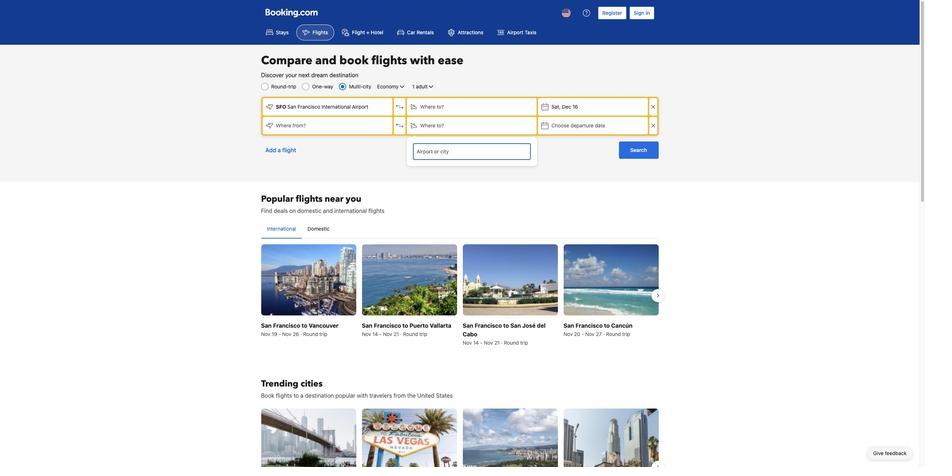 Task type: vqa. For each thing, say whether or not it's contained in the screenshot.
your
yes



Task type: locate. For each thing, give the bounding box(es) containing it.
1 vertical spatial airport
[[352, 104, 368, 110]]

find
[[261, 208, 272, 214]]

san francisco to puerto vallarta image
[[362, 245, 457, 316]]

a inside trending cities book flights to a destination popular with travelers from the united states
[[300, 393, 303, 399]]

destination down cities
[[305, 393, 334, 399]]

car rentals
[[407, 29, 434, 35]]

san francisco to san josé del cabo nov 14 - nov 21 · round trip
[[463, 323, 546, 346]]

1 region from the top
[[255, 242, 664, 350]]

vallarta
[[430, 323, 451, 329]]

16
[[573, 104, 578, 110]]

new york, united states of america image
[[261, 409, 356, 468]]

choose departure date button
[[538, 117, 648, 134]]

united
[[417, 393, 435, 399]]

to left puerto
[[403, 323, 408, 329]]

0 horizontal spatial with
[[357, 393, 368, 399]]

where for choose departure date
[[420, 123, 435, 129]]

way
[[324, 83, 333, 90]]

near
[[325, 193, 344, 205]]

1 horizontal spatial 14
[[473, 340, 479, 346]]

0 vertical spatial with
[[410, 53, 435, 69]]

where to? for sat, dec 16
[[420, 104, 444, 110]]

francisco
[[298, 104, 320, 110], [273, 323, 300, 329], [374, 323, 401, 329], [475, 323, 502, 329], [576, 323, 603, 329]]

ease
[[438, 53, 464, 69]]

trip down puerto
[[419, 331, 427, 338]]

0 vertical spatial 21
[[394, 331, 399, 338]]

airport left taxis
[[507, 29, 523, 35]]

sat, dec 16 button
[[538, 98, 648, 116]]

san francisco to vancouver nov 19 - nov 26 · round trip
[[261, 323, 338, 338]]

with inside compare and book flights with ease discover your next dream destination
[[410, 53, 435, 69]]

to inside 'san francisco to san josé del cabo nov 14 - nov 21 · round trip'
[[503, 323, 509, 329]]

del
[[537, 323, 546, 329]]

·
[[300, 331, 302, 338], [400, 331, 402, 338], [603, 331, 605, 338], [501, 340, 503, 346]]

flights
[[371, 53, 407, 69], [296, 193, 323, 205], [368, 208, 385, 214], [276, 393, 292, 399]]

1 horizontal spatial international
[[322, 104, 351, 110]]

2 to? from the top
[[437, 123, 444, 129]]

0 horizontal spatial international
[[267, 226, 296, 232]]

1 vertical spatial to?
[[437, 123, 444, 129]]

0 vertical spatial and
[[315, 53, 337, 69]]

destination
[[329, 72, 358, 78], [305, 393, 334, 399]]

· inside san francisco to cancún nov 20 - nov 27 · round trip
[[603, 331, 605, 338]]

francisco left puerto
[[374, 323, 401, 329]]

0 vertical spatial airport
[[507, 29, 523, 35]]

francisco up 27
[[576, 323, 603, 329]]

destination inside trending cities book flights to a destination popular with travelers from the united states
[[305, 393, 334, 399]]

compare and book flights with ease discover your next dream destination
[[261, 53, 464, 78]]

to down trending
[[294, 393, 299, 399]]

give feedback button
[[868, 447, 913, 460]]

1 vertical spatial 21
[[495, 340, 500, 346]]

destination up multi-
[[329, 72, 358, 78]]

los angeles, united states of america image
[[564, 409, 659, 468]]

0 vertical spatial a
[[278, 147, 281, 154]]

to inside san francisco to cancún nov 20 - nov 27 · round trip
[[604, 323, 610, 329]]

compare
[[261, 53, 312, 69]]

0 vertical spatial region
[[255, 242, 664, 350]]

1 horizontal spatial airport
[[507, 29, 523, 35]]

trip down josé
[[520, 340, 528, 346]]

where inside popup button
[[420, 104, 435, 110]]

· inside san francisco to vancouver nov 19 - nov 26 · round trip
[[300, 331, 302, 338]]

to inside trending cities book flights to a destination popular with travelers from the united states
[[294, 393, 299, 399]]

trip down cancún on the bottom right
[[622, 331, 630, 338]]

tab list
[[261, 220, 659, 239]]

0 horizontal spatial 14
[[373, 331, 378, 338]]

to? for choose departure date
[[437, 123, 444, 129]]

to inside san francisco to puerto vallarta nov 14 - nov 21 · round trip
[[403, 323, 408, 329]]

from
[[394, 393, 406, 399]]

san francisco to puerto vallarta nov 14 - nov 21 · round trip
[[362, 323, 451, 338]]

flights inside compare and book flights with ease discover your next dream destination
[[371, 53, 407, 69]]

19
[[272, 331, 277, 338]]

francisco inside san francisco to vancouver nov 19 - nov 26 · round trip
[[273, 323, 300, 329]]

2 region from the top
[[255, 406, 664, 468]]

0 vertical spatial to?
[[437, 104, 444, 110]]

san inside san francisco to vancouver nov 19 - nov 26 · round trip
[[261, 323, 272, 329]]

francisco up cabo
[[475, 323, 502, 329]]

21
[[394, 331, 399, 338], [495, 340, 500, 346]]

0 vertical spatial where to?
[[420, 104, 444, 110]]

book
[[261, 393, 274, 399]]

to
[[302, 323, 307, 329], [403, 323, 408, 329], [503, 323, 509, 329], [604, 323, 610, 329], [294, 393, 299, 399]]

sign in
[[634, 10, 650, 16]]

to? inside where to? dropdown button
[[437, 123, 444, 129]]

destination inside compare and book flights with ease discover your next dream destination
[[329, 72, 358, 78]]

with up adult
[[410, 53, 435, 69]]

sat, dec 16
[[552, 104, 578, 110]]

- inside san francisco to cancún nov 20 - nov 27 · round trip
[[582, 331, 584, 338]]

21 inside 'san francisco to san josé del cabo nov 14 - nov 21 · round trip'
[[495, 340, 500, 346]]

14
[[373, 331, 378, 338], [473, 340, 479, 346]]

flight
[[282, 147, 296, 154]]

1 vertical spatial 14
[[473, 340, 479, 346]]

search
[[630, 147, 647, 153]]

with
[[410, 53, 435, 69], [357, 393, 368, 399]]

rentals
[[417, 29, 434, 35]]

give
[[873, 451, 884, 457]]

stays
[[276, 29, 289, 35]]

0 horizontal spatial a
[[278, 147, 281, 154]]

· inside san francisco to puerto vallarta nov 14 - nov 21 · round trip
[[400, 331, 402, 338]]

san for san francisco to vancouver
[[261, 323, 272, 329]]

sign
[[634, 10, 644, 16]]

where to?
[[420, 104, 444, 110], [420, 123, 444, 129]]

international down deals
[[267, 226, 296, 232]]

international up where from? dropdown button at top
[[322, 104, 351, 110]]

add
[[265, 147, 276, 154]]

flight + hotel link
[[336, 25, 389, 40]]

sat,
[[552, 104, 561, 110]]

0 horizontal spatial airport
[[352, 104, 368, 110]]

san francisco to san josé del cabo image
[[463, 245, 558, 316]]

26
[[293, 331, 299, 338]]

francisco inside 'san francisco to san josé del cabo nov 14 - nov 21 · round trip'
[[475, 323, 502, 329]]

trip down your
[[288, 83, 296, 90]]

dec
[[562, 104, 571, 110]]

round-
[[271, 83, 288, 90]]

sfo
[[276, 104, 286, 110]]

international
[[322, 104, 351, 110], [267, 226, 296, 232]]

and down near
[[323, 208, 333, 214]]

1 where to? from the top
[[420, 104, 444, 110]]

1 vertical spatial where to?
[[420, 123, 444, 129]]

to left cancún on the bottom right
[[604, 323, 610, 329]]

give feedback
[[873, 451, 907, 457]]

+
[[366, 29, 369, 35]]

san inside san francisco to puerto vallarta nov 14 - nov 21 · round trip
[[362, 323, 373, 329]]

1 vertical spatial international
[[267, 226, 296, 232]]

san inside san francisco to cancún nov 20 - nov 27 · round trip
[[564, 323, 574, 329]]

from?
[[293, 123, 306, 129]]

flights up economy
[[371, 53, 407, 69]]

1 vertical spatial destination
[[305, 393, 334, 399]]

trip inside san francisco to cancún nov 20 - nov 27 · round trip
[[622, 331, 630, 338]]

region
[[255, 242, 664, 350], [255, 406, 664, 468]]

francisco inside san francisco to puerto vallarta nov 14 - nov 21 · round trip
[[374, 323, 401, 329]]

to? inside where to? popup button
[[437, 104, 444, 110]]

flights down trending
[[276, 393, 292, 399]]

francisco up '26'
[[273, 323, 300, 329]]

francisco for san francisco to vancouver
[[273, 323, 300, 329]]

domestic
[[297, 208, 322, 214]]

round-trip
[[271, 83, 296, 90]]

booking.com logo image
[[265, 8, 317, 17], [265, 8, 317, 17]]

and inside 'popular flights near you find deals on domestic and international flights'
[[323, 208, 333, 214]]

popular flights near you find deals on domestic and international flights
[[261, 193, 385, 214]]

taxis
[[525, 29, 537, 35]]

flights right 'international' at the left top of the page
[[368, 208, 385, 214]]

2 where to? from the top
[[420, 123, 444, 129]]

trending
[[261, 378, 298, 390]]

trip down vancouver
[[320, 331, 327, 338]]

1 horizontal spatial 21
[[495, 340, 500, 346]]

to inside san francisco to vancouver nov 19 - nov 26 · round trip
[[302, 323, 307, 329]]

airport
[[507, 29, 523, 35], [352, 104, 368, 110]]

to left vancouver
[[302, 323, 307, 329]]

san
[[287, 104, 296, 110], [261, 323, 272, 329], [362, 323, 373, 329], [463, 323, 473, 329], [510, 323, 521, 329], [564, 323, 574, 329]]

1 vertical spatial and
[[323, 208, 333, 214]]

0 vertical spatial 14
[[373, 331, 378, 338]]

with right popular
[[357, 393, 368, 399]]

where to? inside popup button
[[420, 104, 444, 110]]

flights inside trending cities book flights to a destination popular with travelers from the united states
[[276, 393, 292, 399]]

francisco up from?
[[298, 104, 320, 110]]

and up dream
[[315, 53, 337, 69]]

round inside san francisco to cancún nov 20 - nov 27 · round trip
[[606, 331, 621, 338]]

to left josé
[[503, 323, 509, 329]]

1 vertical spatial with
[[357, 393, 368, 399]]

1 vertical spatial a
[[300, 393, 303, 399]]

car
[[407, 29, 415, 35]]

where to? inside dropdown button
[[420, 123, 444, 129]]

flights link
[[296, 25, 334, 40]]

a right add
[[278, 147, 281, 154]]

1 vertical spatial region
[[255, 406, 664, 468]]

1 adult
[[412, 83, 428, 90]]

you
[[346, 193, 361, 205]]

1 horizontal spatial a
[[300, 393, 303, 399]]

sfo san francisco international airport
[[276, 104, 368, 110]]

a down cities
[[300, 393, 303, 399]]

puerto
[[410, 323, 428, 329]]

0 vertical spatial destination
[[329, 72, 358, 78]]

20
[[574, 331, 580, 338]]

- inside san francisco to puerto vallarta nov 14 - nov 21 · round trip
[[379, 331, 382, 338]]

1 to? from the top
[[437, 104, 444, 110]]

0 horizontal spatial 21
[[394, 331, 399, 338]]

francisco inside san francisco to cancún nov 20 - nov 27 · round trip
[[576, 323, 603, 329]]

trip inside 'san francisco to san josé del cabo nov 14 - nov 21 · round trip'
[[520, 340, 528, 346]]

1 horizontal spatial with
[[410, 53, 435, 69]]

to for cancún
[[604, 323, 610, 329]]

airport down the multi-city
[[352, 104, 368, 110]]



Task type: describe. For each thing, give the bounding box(es) containing it.
· inside 'san francisco to san josé del cabo nov 14 - nov 21 · round trip'
[[501, 340, 503, 346]]

book
[[339, 53, 369, 69]]

international
[[334, 208, 367, 214]]

airport taxis link
[[491, 25, 543, 40]]

date
[[595, 123, 605, 129]]

popular
[[336, 393, 355, 399]]

where to? button
[[407, 98, 537, 116]]

departure
[[571, 123, 594, 129]]

francisco for san francisco to san josé del cabo
[[475, 323, 502, 329]]

francisco for san francisco to puerto vallarta
[[374, 323, 401, 329]]

sign in link
[[629, 7, 654, 20]]

international button
[[261, 220, 302, 239]]

san francisco to cancún image
[[564, 245, 659, 316]]

city
[[363, 83, 371, 90]]

vancouver
[[309, 323, 338, 329]]

search button
[[619, 142, 659, 159]]

on
[[289, 208, 296, 214]]

choose
[[552, 123, 569, 129]]

region containing san francisco to vancouver
[[255, 242, 664, 350]]

- inside 'san francisco to san josé del cabo nov 14 - nov 21 · round trip'
[[480, 340, 483, 346]]

san for san francisco to san josé del cabo
[[463, 323, 473, 329]]

a inside button
[[278, 147, 281, 154]]

and inside compare and book flights with ease discover your next dream destination
[[315, 53, 337, 69]]

flight + hotel
[[352, 29, 383, 35]]

round inside 'san francisco to san josé del cabo nov 14 - nov 21 · round trip'
[[504, 340, 519, 346]]

0 vertical spatial international
[[322, 104, 351, 110]]

car rentals link
[[391, 25, 440, 40]]

with inside trending cities book flights to a destination popular with travelers from the united states
[[357, 393, 368, 399]]

to for vancouver
[[302, 323, 307, 329]]

domestic
[[308, 226, 330, 232]]

the
[[407, 393, 416, 399]]

next
[[299, 72, 310, 78]]

in
[[646, 10, 650, 16]]

trip inside san francisco to puerto vallarta nov 14 - nov 21 · round trip
[[419, 331, 427, 338]]

register
[[602, 10, 622, 16]]

stays link
[[260, 25, 295, 40]]

to? for sat, dec 16
[[437, 104, 444, 110]]

deals
[[274, 208, 288, 214]]

domestic button
[[302, 220, 335, 239]]

where to? for choose departure date
[[420, 123, 444, 129]]

discover
[[261, 72, 284, 78]]

multi-city
[[349, 83, 371, 90]]

14 inside 'san francisco to san josé del cabo nov 14 - nov 21 · round trip'
[[473, 340, 479, 346]]

travelers
[[369, 393, 392, 399]]

add a flight
[[265, 147, 296, 154]]

register link
[[598, 7, 627, 20]]

attractions
[[458, 29, 483, 35]]

1
[[412, 83, 415, 90]]

airport taxis
[[507, 29, 537, 35]]

21 inside san francisco to puerto vallarta nov 14 - nov 21 · round trip
[[394, 331, 399, 338]]

to for san
[[503, 323, 509, 329]]

round inside san francisco to vancouver nov 19 - nov 26 · round trip
[[303, 331, 318, 338]]

tab list containing international
[[261, 220, 659, 239]]

choose departure date
[[552, 123, 605, 129]]

cabo
[[463, 331, 477, 338]]

francisco for san francisco to cancún
[[576, 323, 603, 329]]

27
[[596, 331, 602, 338]]

trending cities book flights to a destination popular with travelers from the united states
[[261, 378, 453, 399]]

Airport or city text field
[[416, 148, 528, 156]]

- inside san francisco to vancouver nov 19 - nov 26 · round trip
[[279, 331, 281, 338]]

one-
[[312, 83, 324, 90]]

trip inside san francisco to vancouver nov 19 - nov 26 · round trip
[[320, 331, 327, 338]]

14 inside san francisco to puerto vallarta nov 14 - nov 21 · round trip
[[373, 331, 378, 338]]

multi-
[[349, 83, 363, 90]]

adult
[[416, 83, 428, 90]]

add a flight button
[[261, 142, 301, 159]]

states
[[436, 393, 453, 399]]

san francisco to vancouver image
[[261, 245, 356, 316]]

hotel
[[371, 29, 383, 35]]

dream
[[311, 72, 328, 78]]

economy
[[377, 83, 399, 90]]

josé
[[522, 323, 536, 329]]

feedback
[[885, 451, 907, 457]]

to for puerto
[[403, 323, 408, 329]]

honolulu, united states of america image
[[463, 409, 558, 468]]

popular
[[261, 193, 294, 205]]

san for san francisco to cancún
[[564, 323, 574, 329]]

one-way
[[312, 83, 333, 90]]

flights up domestic
[[296, 193, 323, 205]]

where from?
[[276, 123, 306, 129]]

where to? button
[[407, 117, 537, 134]]

cancún
[[611, 323, 633, 329]]

round inside san francisco to puerto vallarta nov 14 - nov 21 · round trip
[[403, 331, 418, 338]]

las vegas, united states of america image
[[362, 409, 457, 468]]

where from? button
[[263, 117, 392, 134]]

san francisco to cancún nov 20 - nov 27 · round trip
[[564, 323, 633, 338]]

flights
[[313, 29, 328, 35]]

san for san francisco to puerto vallarta
[[362, 323, 373, 329]]

your
[[285, 72, 297, 78]]

1 adult button
[[412, 82, 436, 91]]

international inside button
[[267, 226, 296, 232]]

where for sat, dec 16
[[420, 104, 435, 110]]

attractions link
[[442, 25, 490, 40]]



